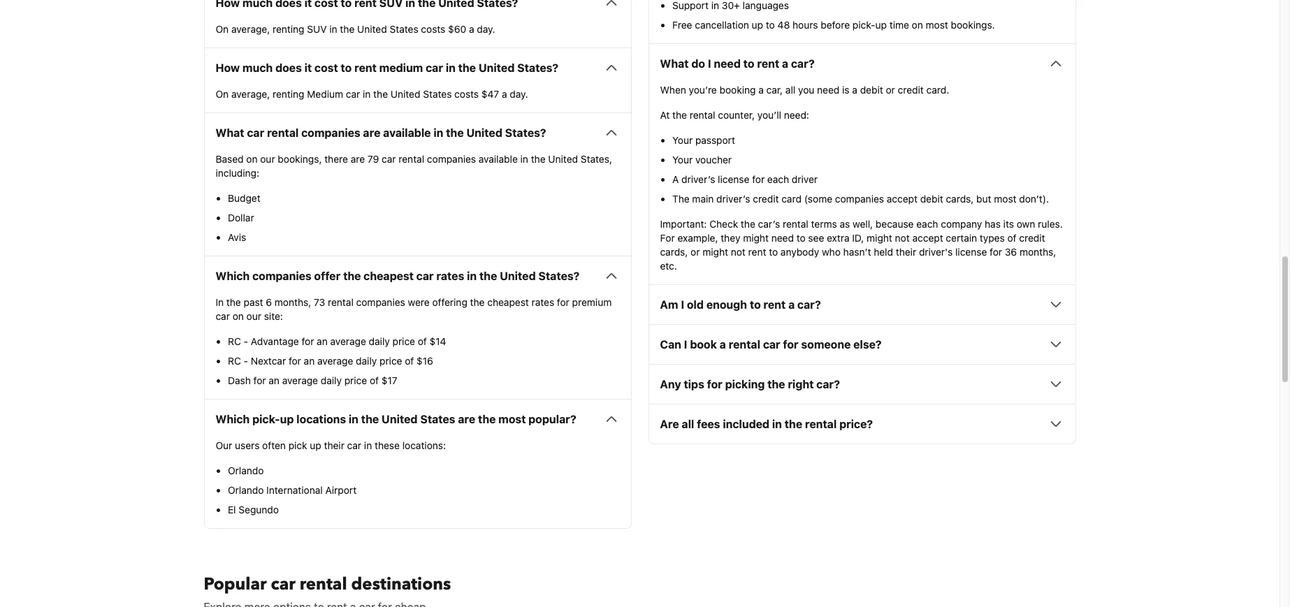 Task type: describe. For each thing, give the bounding box(es) containing it.
important:
[[660, 218, 707, 230]]

united inside how much does it cost to rent medium car in the united states? dropdown button
[[479, 62, 515, 74]]

0 horizontal spatial each
[[767, 174, 789, 185]]

(some
[[804, 193, 833, 205]]

of left $14 in the bottom left of the page
[[418, 336, 427, 348]]

a right $47
[[502, 88, 507, 100]]

0 vertical spatial cards,
[[946, 193, 974, 205]]

example,
[[678, 232, 718, 244]]

any tips for picking the right car? button
[[660, 376, 1064, 393]]

companies inside based on our bookings, there are 79 car rental companies available in the united states, including:
[[427, 153, 476, 165]]

united inside which companies offer the cheapest car rates  in the united states? dropdown button
[[500, 270, 536, 283]]

of left the $16
[[405, 355, 414, 367]]

as
[[840, 218, 850, 230]]

our users often pick up their car in these locations:
[[216, 440, 446, 452]]

0 horizontal spatial debit
[[860, 84, 883, 96]]

in
[[216, 297, 224, 308]]

for up the rc - nextcar for an average daily price of $16 at the bottom left of the page
[[302, 336, 314, 348]]

car up including:
[[247, 127, 264, 139]]

medium
[[379, 62, 423, 74]]

terms
[[811, 218, 837, 230]]

of inside the important: check the car's rental terms as well, because each company has its own rules. for example, they might need to see extra id, might not accept certain types of credit cards, or might not rent to anybody who hasn't held their driver's license for 36 months, etc.
[[1008, 232, 1017, 244]]

any tips for picking the right car?
[[660, 378, 840, 391]]

$60
[[448, 23, 466, 35]]

own
[[1017, 218, 1035, 230]]

what car rental companies are available in the united states?
[[216, 127, 546, 139]]

1 horizontal spatial day.
[[510, 88, 528, 100]]

up right pick
[[310, 440, 321, 452]]

1 vertical spatial driver's
[[717, 193, 750, 205]]

bookings,
[[278, 153, 322, 165]]

rates inside in the past 6 months, 73 rental companies were offering the cheapest rates for premium car on our site:
[[532, 297, 554, 308]]

1 vertical spatial their
[[324, 440, 345, 452]]

states for are
[[420, 413, 455, 426]]

states for costs
[[390, 23, 418, 35]]

which companies offer the cheapest car rates  in the united states?
[[216, 270, 580, 283]]

0 vertical spatial day.
[[477, 23, 495, 35]]

tips
[[684, 378, 704, 391]]

0 vertical spatial accept
[[887, 193, 918, 205]]

- for nextcar
[[244, 355, 248, 367]]

advantage
[[251, 336, 299, 348]]

its
[[1004, 218, 1014, 230]]

0 horizontal spatial driver's
[[682, 174, 715, 185]]

cancellation
[[695, 19, 749, 31]]

daily for $14
[[369, 336, 390, 348]]

1 vertical spatial costs
[[454, 88, 479, 100]]

in the past 6 months, 73 rental companies were offering the cheapest rates for premium car on our site:
[[216, 297, 612, 322]]

fees
[[697, 418, 720, 431]]

airport
[[325, 485, 357, 496]]

i for old
[[681, 299, 684, 311]]

daily for $16
[[356, 355, 377, 367]]

to left the anybody
[[769, 246, 778, 258]]

certain
[[946, 232, 977, 244]]

most for but
[[994, 193, 1017, 205]]

average for advantage
[[330, 336, 366, 348]]

1 horizontal spatial all
[[786, 84, 796, 96]]

how
[[216, 62, 240, 74]]

average, for on average, renting suv in the united states costs $60 a day.
[[231, 23, 270, 35]]

1 vertical spatial need
[[817, 84, 840, 96]]

0 vertical spatial are
[[363, 127, 381, 139]]

of left $17
[[370, 375, 379, 387]]

rc - nextcar for an average daily price of $16
[[228, 355, 433, 367]]

available inside dropdown button
[[383, 127, 431, 139]]

car inside based on our bookings, there are 79 car rental companies available in the united states, including:
[[382, 153, 396, 165]]

locations:
[[402, 440, 446, 452]]

united inside 'which pick-up locations in the united states are the most popular?' dropdown button
[[382, 413, 418, 426]]

it
[[304, 62, 312, 74]]

a inside can i book a rental car for someone else? dropdown button
[[720, 339, 726, 351]]

to inside dropdown button
[[750, 299, 761, 311]]

companies up 6
[[252, 270, 311, 283]]

on average, renting suv in the united states costs $60 a day.
[[216, 23, 495, 35]]

book
[[690, 339, 717, 351]]

often
[[262, 440, 286, 452]]

offer
[[314, 270, 341, 283]]

united inside what car rental companies are available in the united states? dropdown button
[[467, 127, 503, 139]]

accept inside the important: check the car's rental terms as well, because each company has its own rules. for example, they might need to see extra id, might not accept certain types of credit cards, or might not rent to anybody who hasn't held their driver's license for 36 months, etc.
[[913, 232, 943, 244]]

1 horizontal spatial pick-
[[853, 19, 876, 31]]

medium
[[307, 88, 343, 100]]

are all fees included in the rental price? button
[[660, 416, 1064, 433]]

license inside the important: check the car's rental terms as well, because each company has its own rules. for example, they might need to see extra id, might not accept certain types of credit cards, or might not rent to anybody who hasn't held their driver's license for 36 months, etc.
[[956, 246, 987, 258]]

to up the anybody
[[797, 232, 806, 244]]

car left the 'these'
[[347, 440, 361, 452]]

there
[[324, 153, 348, 165]]

which for which pick-up locations in the united states are the most popular?
[[216, 413, 250, 426]]

they
[[721, 232, 741, 244]]

free
[[672, 19, 692, 31]]

anybody
[[781, 246, 819, 258]]

counter,
[[718, 109, 755, 121]]

am i old enough to rent a car?
[[660, 299, 821, 311]]

car right popular
[[271, 573, 295, 596]]

an for advantage
[[317, 336, 328, 348]]

el
[[228, 504, 236, 516]]

car,
[[766, 84, 783, 96]]

driver's
[[919, 246, 953, 258]]

rent inside dropdown button
[[764, 299, 786, 311]]

based on our bookings, there are 79 car rental companies available in the united states, including:
[[216, 153, 612, 179]]

users
[[235, 440, 260, 452]]

the main driver's credit card (some companies accept debit cards, but most don't).
[[672, 193, 1049, 205]]

renting for medium
[[273, 88, 304, 100]]

car right medium
[[426, 62, 443, 74]]

were
[[408, 297, 430, 308]]

available inside based on our bookings, there are 79 car rental companies available in the united states, including:
[[479, 153, 518, 165]]

your for your passport
[[672, 134, 693, 146]]

suv
[[307, 23, 327, 35]]

for right the tips
[[707, 378, 723, 391]]

which pick-up locations in the united states are the most popular? button
[[216, 411, 620, 428]]

price for $14
[[393, 336, 415, 348]]

you'll
[[758, 109, 781, 121]]

0 horizontal spatial costs
[[421, 23, 445, 35]]

offering
[[432, 297, 468, 308]]

site:
[[264, 311, 283, 322]]

rc for rc - nextcar for an average daily price of $16
[[228, 355, 241, 367]]

past
[[244, 297, 263, 308]]

up inside dropdown button
[[280, 413, 294, 426]]

0 horizontal spatial might
[[703, 246, 728, 258]]

our inside in the past 6 months, 73 rental companies were offering the cheapest rates for premium car on our site:
[[246, 311, 261, 322]]

is
[[842, 84, 850, 96]]

cost
[[315, 62, 338, 74]]

pick- inside dropdown button
[[252, 413, 280, 426]]

2 vertical spatial average
[[282, 375, 318, 387]]

cards, inside the important: check the car's rental terms as well, because each company has its own rules. for example, they might need to see extra id, might not accept certain types of credit cards, or might not rent to anybody who hasn't held their driver's license for 36 months, etc.
[[660, 246, 688, 258]]

dash for an average daily price of $17
[[228, 375, 397, 387]]

time
[[890, 19, 909, 31]]

0 vertical spatial license
[[718, 174, 750, 185]]

at the rental counter, you'll need:
[[660, 109, 809, 121]]

rental inside based on our bookings, there are 79 car rental companies available in the united states, including:
[[399, 153, 424, 165]]

booking
[[720, 84, 756, 96]]

a right is
[[852, 84, 858, 96]]

included
[[723, 418, 770, 431]]

rent up on average, renting medium car in the united states costs $47 a day.
[[354, 62, 377, 74]]

avis
[[228, 232, 246, 243]]

nextcar
[[251, 355, 286, 367]]

all inside dropdown button
[[682, 418, 694, 431]]

see
[[808, 232, 824, 244]]

am i old enough to rent a car? button
[[660, 297, 1064, 313]]

are
[[660, 418, 679, 431]]

can i book a rental car for someone else? button
[[660, 336, 1064, 353]]

rates inside dropdown button
[[436, 270, 464, 283]]

these
[[375, 440, 400, 452]]

international
[[266, 485, 323, 496]]

driver
[[792, 174, 818, 185]]

which pick-up locations in the united states are the most popular?
[[216, 413, 576, 426]]

old
[[687, 299, 704, 311]]

states,
[[581, 153, 612, 165]]

picking
[[725, 378, 765, 391]]

etc.
[[660, 260, 677, 272]]

to right cost
[[341, 62, 352, 74]]

what do i need to rent a car? button
[[660, 55, 1064, 72]]

a right the $60
[[469, 23, 474, 35]]

to left the 48
[[766, 19, 775, 31]]

states? inside how much does it cost to rent medium car in the united states? dropdown button
[[517, 62, 558, 74]]

rental inside the important: check the car's rental terms as well, because each company has its own rules. for example, they might need to see extra id, might not accept certain types of credit cards, or might not rent to anybody who hasn't held their driver's license for 36 months, etc.
[[783, 218, 809, 230]]

you
[[798, 84, 815, 96]]

1 horizontal spatial or
[[886, 84, 895, 96]]

$14
[[430, 336, 446, 348]]

price for $16
[[380, 355, 402, 367]]

someone
[[801, 339, 851, 351]]

1 horizontal spatial credit
[[898, 84, 924, 96]]

average, for on average, renting medium car in the united states costs $47 a day.
[[231, 88, 270, 100]]

2 horizontal spatial on
[[912, 19, 923, 31]]

on inside based on our bookings, there are 79 car rental companies available in the united states, including:
[[246, 153, 258, 165]]

1 vertical spatial not
[[731, 246, 746, 258]]

the
[[672, 193, 690, 205]]

2 vertical spatial daily
[[321, 375, 342, 387]]

for
[[660, 232, 675, 244]]

their inside the important: check the car's rental terms as well, because each company has its own rules. for example, they might need to see extra id, might not accept certain types of credit cards, or might not rent to anybody who hasn't held their driver's license for 36 months, etc.
[[896, 246, 916, 258]]

company
[[941, 218, 982, 230]]

states? inside which companies offer the cheapest car rates  in the united states? dropdown button
[[539, 270, 580, 283]]

much
[[243, 62, 273, 74]]

locations
[[297, 413, 346, 426]]



Task type: locate. For each thing, give the bounding box(es) containing it.
companies up there
[[301, 127, 360, 139]]

36
[[1005, 246, 1017, 258]]

0 vertical spatial an
[[317, 336, 328, 348]]

each up "driver's"
[[917, 218, 938, 230]]

1 which from the top
[[216, 270, 250, 283]]

which for which companies offer the cheapest car rates  in the united states?
[[216, 270, 250, 283]]

might down they
[[703, 246, 728, 258]]

0 vertical spatial or
[[886, 84, 895, 96]]

i for book
[[684, 339, 687, 351]]

companies inside in the past 6 months, 73 rental companies were offering the cheapest rates for premium car on our site:
[[356, 297, 405, 308]]

who
[[822, 246, 841, 258]]

0 vertical spatial need
[[714, 58, 741, 70]]

0 vertical spatial pick-
[[853, 19, 876, 31]]

an for nextcar
[[304, 355, 315, 367]]

months, inside the important: check the car's rental terms as well, because each company has its own rules. for example, they might need to see extra id, might not accept certain types of credit cards, or might not rent to anybody who hasn't held their driver's license for 36 months, etc.
[[1020, 246, 1056, 258]]

car up were
[[416, 270, 434, 283]]

cheapest up were
[[364, 270, 414, 283]]

rc for rc - advantage for an average daily price of $14
[[228, 336, 241, 348]]

0 horizontal spatial on
[[233, 311, 244, 322]]

up up pick
[[280, 413, 294, 426]]

to up the booking on the right of the page
[[744, 58, 755, 70]]

their down locations
[[324, 440, 345, 452]]

not down they
[[731, 246, 746, 258]]

0 vertical spatial each
[[767, 174, 789, 185]]

a
[[469, 23, 474, 35], [782, 58, 789, 70], [759, 84, 764, 96], [852, 84, 858, 96], [502, 88, 507, 100], [788, 299, 795, 311], [720, 339, 726, 351]]

1 vertical spatial i
[[681, 299, 684, 311]]

debit up "company"
[[920, 193, 943, 205]]

2 vertical spatial on
[[233, 311, 244, 322]]

1 horizontal spatial debit
[[920, 193, 943, 205]]

most for on
[[926, 19, 948, 31]]

i right 'do'
[[708, 58, 711, 70]]

months, right the 36
[[1020, 246, 1056, 258]]

1 vertical spatial most
[[994, 193, 1017, 205]]

popular?
[[529, 413, 576, 426]]

daily down rc - advantage for an average daily price of $14 on the bottom left of page
[[356, 355, 377, 367]]

how much does it cost to rent medium car in the united states? button
[[216, 60, 620, 76]]

1 horizontal spatial an
[[304, 355, 315, 367]]

each inside the important: check the car's rental terms as well, because each company has its own rules. for example, they might need to see extra id, might not accept certain types of credit cards, or might not rent to anybody who hasn't held their driver's license for 36 months, etc.
[[917, 218, 938, 230]]

i
[[708, 58, 711, 70], [681, 299, 684, 311], [684, 339, 687, 351]]

for up dash for an average daily price of $17
[[289, 355, 301, 367]]

0 horizontal spatial months,
[[275, 297, 311, 308]]

orlando international airport
[[228, 485, 357, 496]]

1 horizontal spatial what
[[660, 58, 689, 70]]

driver's down your voucher
[[682, 174, 715, 185]]

1 horizontal spatial need
[[772, 232, 794, 244]]

1 vertical spatial all
[[682, 418, 694, 431]]

of
[[1008, 232, 1017, 244], [418, 336, 427, 348], [405, 355, 414, 367], [370, 375, 379, 387]]

most right but at right top
[[994, 193, 1017, 205]]

a right book
[[720, 339, 726, 351]]

popular car rental destinations
[[204, 573, 451, 596]]

voucher
[[695, 154, 732, 166]]

companies down which companies offer the cheapest car rates  in the united states?
[[356, 297, 405, 308]]

each up card
[[767, 174, 789, 185]]

2 vertical spatial price
[[344, 375, 367, 387]]

pick- right before
[[853, 19, 876, 31]]

i inside can i book a rental car for someone else? dropdown button
[[684, 339, 687, 351]]

day. right the $60
[[477, 23, 495, 35]]

1 vertical spatial which
[[216, 413, 250, 426]]

need inside dropdown button
[[714, 58, 741, 70]]

1 vertical spatial are
[[351, 153, 365, 165]]

0 vertical spatial on
[[216, 23, 229, 35]]

a
[[672, 174, 679, 185]]

rc
[[228, 336, 241, 348], [228, 355, 241, 367]]

day.
[[477, 23, 495, 35], [510, 88, 528, 100]]

states down how much does it cost to rent medium car in the united states? dropdown button
[[423, 88, 452, 100]]

2 which from the top
[[216, 413, 250, 426]]

pick
[[288, 440, 307, 452]]

companies up well,
[[835, 193, 884, 205]]

2 rc from the top
[[228, 355, 241, 367]]

0 vertical spatial price
[[393, 336, 415, 348]]

2 on from the top
[[216, 88, 229, 100]]

debit right is
[[860, 84, 883, 96]]

our down past
[[246, 311, 261, 322]]

1 horizontal spatial cards,
[[946, 193, 974, 205]]

average, up much
[[231, 23, 270, 35]]

credit inside the important: check the car's rental terms as well, because each company has its own rules. for example, they might need to see extra id, might not accept certain types of credit cards, or might not rent to anybody who hasn't held their driver's license for 36 months, etc.
[[1019, 232, 1045, 244]]

car? inside what do i need to rent a car? dropdown button
[[791, 58, 815, 70]]

1 vertical spatial average
[[317, 355, 353, 367]]

0 vertical spatial debit
[[860, 84, 883, 96]]

1 - from the top
[[244, 336, 248, 348]]

your voucher
[[672, 154, 732, 166]]

car up any tips for picking the right car?
[[763, 339, 781, 351]]

available down $47
[[479, 153, 518, 165]]

well,
[[853, 218, 873, 230]]

2 horizontal spatial might
[[867, 232, 893, 244]]

when you're booking a car, all you need is a debit or credit card.
[[660, 84, 949, 96]]

rent up car, on the right top of page
[[757, 58, 779, 70]]

1 vertical spatial each
[[917, 218, 938, 230]]

your passport
[[672, 134, 735, 146]]

price down in the past 6 months, 73 rental companies were offering the cheapest rates for premium car on our site:
[[393, 336, 415, 348]]

orlando down users
[[228, 465, 264, 477]]

states? inside what car rental companies are available in the united states? dropdown button
[[505, 127, 546, 139]]

2 horizontal spatial an
[[317, 336, 328, 348]]

0 vertical spatial rc
[[228, 336, 241, 348]]

in inside based on our bookings, there are 79 car rental companies available in the united states, including:
[[520, 153, 528, 165]]

costs left $47
[[454, 88, 479, 100]]

2 vertical spatial most
[[499, 413, 526, 426]]

rules.
[[1038, 218, 1063, 230]]

rates up offering
[[436, 270, 464, 283]]

a driver's license for each driver
[[672, 174, 818, 185]]

i right the can
[[684, 339, 687, 351]]

0 horizontal spatial day.
[[477, 23, 495, 35]]

on down past
[[233, 311, 244, 322]]

id,
[[852, 232, 864, 244]]

do
[[692, 58, 705, 70]]

car? for what do i need to rent a car?
[[791, 58, 815, 70]]

0 vertical spatial average
[[330, 336, 366, 348]]

states inside dropdown button
[[420, 413, 455, 426]]

2 average, from the top
[[231, 88, 270, 100]]

0 vertical spatial daily
[[369, 336, 390, 348]]

types
[[980, 232, 1005, 244]]

based
[[216, 153, 244, 165]]

what
[[660, 58, 689, 70], [216, 127, 244, 139]]

1 vertical spatial our
[[246, 311, 261, 322]]

what up based
[[216, 127, 244, 139]]

price up $17
[[380, 355, 402, 367]]

1 vertical spatial debit
[[920, 193, 943, 205]]

your up a
[[672, 154, 693, 166]]

for right the dash
[[253, 375, 266, 387]]

0 vertical spatial cheapest
[[364, 270, 414, 283]]

orlando for orlando international airport
[[228, 485, 264, 496]]

0 horizontal spatial available
[[383, 127, 431, 139]]

not down because
[[895, 232, 910, 244]]

all right are
[[682, 418, 694, 431]]

1 horizontal spatial might
[[743, 232, 769, 244]]

rent inside the important: check the car's rental terms as well, because each company has its own rules. for example, they might need to see extra id, might not accept certain types of credit cards, or might not rent to anybody who hasn't held their driver's license for 36 months, etc.
[[748, 246, 766, 258]]

a inside what do i need to rent a car? dropdown button
[[782, 58, 789, 70]]

2 vertical spatial are
[[458, 413, 475, 426]]

2 horizontal spatial most
[[994, 193, 1017, 205]]

0 vertical spatial not
[[895, 232, 910, 244]]

orlando for orlando
[[228, 465, 264, 477]]

united inside based on our bookings, there are 79 car rental companies available in the united states, including:
[[548, 153, 578, 165]]

1 vertical spatial your
[[672, 154, 693, 166]]

0 vertical spatial on
[[912, 19, 923, 31]]

1 vertical spatial cards,
[[660, 246, 688, 258]]

1 vertical spatial license
[[956, 246, 987, 258]]

1 on from the top
[[216, 23, 229, 35]]

because
[[876, 218, 914, 230]]

1 orlando from the top
[[228, 465, 264, 477]]

in
[[329, 23, 337, 35], [446, 62, 456, 74], [363, 88, 371, 100], [434, 127, 443, 139], [520, 153, 528, 165], [467, 270, 477, 283], [349, 413, 359, 426], [772, 418, 782, 431], [364, 440, 372, 452]]

price down the rc - nextcar for an average daily price of $16 at the bottom left of the page
[[344, 375, 367, 387]]

0 horizontal spatial license
[[718, 174, 750, 185]]

what for what car rental companies are available in the united states?
[[216, 127, 244, 139]]

1 your from the top
[[672, 134, 693, 146]]

which up "in"
[[216, 270, 250, 283]]

costs left the $60
[[421, 23, 445, 35]]

extra
[[827, 232, 850, 244]]

1 vertical spatial rc
[[228, 355, 241, 367]]

car? for am i old enough to rent a car?
[[798, 299, 821, 311]]

1 horizontal spatial costs
[[454, 88, 479, 100]]

rates left premium
[[532, 297, 554, 308]]

2 your from the top
[[672, 154, 693, 166]]

accept up because
[[887, 193, 918, 205]]

i inside am i old enough to rent a car? dropdown button
[[681, 299, 684, 311]]

an up dash for an average daily price of $17
[[304, 355, 315, 367]]

0 vertical spatial what
[[660, 58, 689, 70]]

car? up the "when you're booking a car, all you need is a debit or credit card."
[[791, 58, 815, 70]]

average down the rc - nextcar for an average daily price of $16 at the bottom left of the page
[[282, 375, 318, 387]]

car? up someone
[[798, 299, 821, 311]]

including:
[[216, 167, 259, 179]]

car? inside any tips for picking the right car? dropdown button
[[817, 378, 840, 391]]

- for advantage
[[244, 336, 248, 348]]

car inside in the past 6 months, 73 rental companies were offering the cheapest rates for premium car on our site:
[[216, 311, 230, 322]]

1 vertical spatial rates
[[532, 297, 554, 308]]

all
[[786, 84, 796, 96], [682, 418, 694, 431]]

pick- up often
[[252, 413, 280, 426]]

an
[[317, 336, 328, 348], [304, 355, 315, 367], [269, 375, 280, 387]]

your for your voucher
[[672, 154, 693, 166]]

accept up "driver's"
[[913, 232, 943, 244]]

2 orlando from the top
[[228, 485, 264, 496]]

0 vertical spatial months,
[[1020, 246, 1056, 258]]

months, up 'site:'
[[275, 297, 311, 308]]

1 vertical spatial an
[[304, 355, 315, 367]]

renting for suv
[[273, 23, 304, 35]]

cards, left but at right top
[[946, 193, 974, 205]]

the inside based on our bookings, there are 79 car rental companies available in the united states, including:
[[531, 153, 546, 165]]

which companies offer the cheapest car rates  in the united states? button
[[216, 268, 620, 285]]

driver's
[[682, 174, 715, 185], [717, 193, 750, 205]]

1 horizontal spatial license
[[956, 246, 987, 258]]

1 vertical spatial car?
[[798, 299, 821, 311]]

1 vertical spatial renting
[[273, 88, 304, 100]]

what car rental companies are available in the united states? button
[[216, 125, 620, 141]]

2 - from the top
[[244, 355, 248, 367]]

1 average, from the top
[[231, 23, 270, 35]]

average,
[[231, 23, 270, 35], [231, 88, 270, 100]]

- up the dash
[[244, 355, 248, 367]]

are all fees included in the rental price?
[[660, 418, 873, 431]]

0 horizontal spatial not
[[731, 246, 746, 258]]

on for on average, renting medium car in the united states costs $47 a day.
[[216, 88, 229, 100]]

car right '79'
[[382, 153, 396, 165]]

rental inside in the past 6 months, 73 rental companies were offering the cheapest rates for premium car on our site:
[[328, 297, 354, 308]]

average for nextcar
[[317, 355, 353, 367]]

1 vertical spatial orlando
[[228, 485, 264, 496]]

1 rc from the top
[[228, 336, 241, 348]]

1 horizontal spatial rates
[[532, 297, 554, 308]]

cheapest inside in the past 6 months, 73 rental companies were offering the cheapest rates for premium car on our site:
[[487, 297, 529, 308]]

what left 'do'
[[660, 58, 689, 70]]

on average, renting medium car in the united states costs $47 a day.
[[216, 88, 528, 100]]

an down nextcar
[[269, 375, 280, 387]]

1 renting from the top
[[273, 23, 304, 35]]

0 vertical spatial credit
[[898, 84, 924, 96]]

0 vertical spatial most
[[926, 19, 948, 31]]

enough
[[707, 299, 747, 311]]

0 vertical spatial which
[[216, 270, 250, 283]]

credit left card.
[[898, 84, 924, 96]]

0 horizontal spatial cards,
[[660, 246, 688, 258]]

most inside dropdown button
[[499, 413, 526, 426]]

passport
[[695, 134, 735, 146]]

0 horizontal spatial all
[[682, 418, 694, 431]]

2 vertical spatial an
[[269, 375, 280, 387]]

main
[[692, 193, 714, 205]]

1 vertical spatial price
[[380, 355, 402, 367]]

states
[[390, 23, 418, 35], [423, 88, 452, 100], [420, 413, 455, 426]]

an up the rc - nextcar for an average daily price of $16 at the bottom left of the page
[[317, 336, 328, 348]]

need inside the important: check the car's rental terms as well, because each company has its own rules. for example, they might need to see extra id, might not accept certain types of credit cards, or might not rent to anybody who hasn't held their driver's license for 36 months, etc.
[[772, 232, 794, 244]]

1 horizontal spatial not
[[895, 232, 910, 244]]

need left is
[[817, 84, 840, 96]]

1 vertical spatial average,
[[231, 88, 270, 100]]

1 vertical spatial what
[[216, 127, 244, 139]]

how much does it cost to rent medium car in the united states?
[[216, 62, 558, 74]]

for inside the important: check the car's rental terms as well, because each company has its own rules. for example, they might need to see extra id, might not accept certain types of credit cards, or might not rent to anybody who hasn't held their driver's license for 36 months, etc.
[[990, 246, 1002, 258]]

license down voucher
[[718, 174, 750, 185]]

0 horizontal spatial what
[[216, 127, 244, 139]]

0 vertical spatial all
[[786, 84, 796, 96]]

states up medium
[[390, 23, 418, 35]]

rent down car's
[[748, 246, 766, 258]]

on up including:
[[246, 153, 258, 165]]

for inside in the past 6 months, 73 rental companies were offering the cheapest rates for premium car on our site:
[[557, 297, 570, 308]]

1 vertical spatial or
[[691, 246, 700, 258]]

states up locations:
[[420, 413, 455, 426]]

any
[[660, 378, 681, 391]]

need up the booking on the right of the page
[[714, 58, 741, 70]]

up left the 48
[[752, 19, 763, 31]]

on inside in the past 6 months, 73 rental companies were offering the cheapest rates for premium car on our site:
[[233, 311, 244, 322]]

united
[[357, 23, 387, 35], [479, 62, 515, 74], [391, 88, 420, 100], [467, 127, 503, 139], [548, 153, 578, 165], [500, 270, 536, 283], [382, 413, 418, 426]]

or down what do i need to rent a car? dropdown button
[[886, 84, 895, 96]]

1 vertical spatial on
[[246, 153, 258, 165]]

are inside based on our bookings, there are 79 car rental companies available in the united states, including:
[[351, 153, 365, 165]]

our
[[260, 153, 275, 165], [246, 311, 261, 322]]

cheapest inside dropdown button
[[364, 270, 414, 283]]

your
[[672, 134, 693, 146], [672, 154, 693, 166]]

orlando
[[228, 465, 264, 477], [228, 485, 264, 496]]

2 renting from the top
[[273, 88, 304, 100]]

can i book a rental car for someone else?
[[660, 339, 882, 351]]

the inside the important: check the car's rental terms as well, because each company has its own rules. for example, they might need to see extra id, might not accept certain types of credit cards, or might not rent to anybody who hasn't held their driver's license for 36 months, etc.
[[741, 218, 755, 230]]

months,
[[1020, 246, 1056, 258], [275, 297, 311, 308]]

daily down the rc - nextcar for an average daily price of $16 at the bottom left of the page
[[321, 375, 342, 387]]

average up the rc - nextcar for an average daily price of $16 at the bottom left of the page
[[330, 336, 366, 348]]

i inside what do i need to rent a car? dropdown button
[[708, 58, 711, 70]]

cards,
[[946, 193, 974, 205], [660, 246, 688, 258]]

up
[[752, 19, 763, 31], [876, 19, 887, 31], [280, 413, 294, 426], [310, 440, 321, 452]]

important: check the car's rental terms as well, because each company has its own rules. for example, they might need to see extra id, might not accept certain types of credit cards, or might not rent to anybody who hasn't held their driver's license for 36 months, etc.
[[660, 218, 1063, 272]]

73
[[314, 297, 325, 308]]

1 horizontal spatial cheapest
[[487, 297, 529, 308]]

destinations
[[351, 573, 451, 596]]

day. right $47
[[510, 88, 528, 100]]

a left car, on the right top of page
[[759, 84, 764, 96]]

for left premium
[[557, 297, 570, 308]]

daily
[[369, 336, 390, 348], [356, 355, 377, 367], [321, 375, 342, 387]]

0 horizontal spatial rates
[[436, 270, 464, 283]]

might down car's
[[743, 232, 769, 244]]

for
[[752, 174, 765, 185], [990, 246, 1002, 258], [557, 297, 570, 308], [302, 336, 314, 348], [783, 339, 799, 351], [289, 355, 301, 367], [253, 375, 266, 387], [707, 378, 723, 391]]

license down certain
[[956, 246, 987, 258]]

car?
[[791, 58, 815, 70], [798, 299, 821, 311], [817, 378, 840, 391]]

1 vertical spatial daily
[[356, 355, 377, 367]]

dollar
[[228, 212, 254, 224]]

1 vertical spatial cheapest
[[487, 297, 529, 308]]

2 vertical spatial states?
[[539, 270, 580, 283]]

0 horizontal spatial credit
[[753, 193, 779, 205]]

for down types at the right
[[990, 246, 1002, 258]]

1 vertical spatial credit
[[753, 193, 779, 205]]

0 horizontal spatial most
[[499, 413, 526, 426]]

your up your voucher
[[672, 134, 693, 146]]

credit up car's
[[753, 193, 779, 205]]

held
[[874, 246, 893, 258]]

6
[[266, 297, 272, 308]]

what do i need to rent a car?
[[660, 58, 815, 70]]

0 vertical spatial -
[[244, 336, 248, 348]]

or inside the important: check the car's rental terms as well, because each company has its own rules. for example, they might need to see extra id, might not accept certain types of credit cards, or might not rent to anybody who hasn't held their driver's license for 36 months, etc.
[[691, 246, 700, 258]]

0 vertical spatial orlando
[[228, 465, 264, 477]]

car right 'medium'
[[346, 88, 360, 100]]

need
[[714, 58, 741, 70], [817, 84, 840, 96], [772, 232, 794, 244]]

a inside am i old enough to rent a car? dropdown button
[[788, 299, 795, 311]]

2 vertical spatial i
[[684, 339, 687, 351]]

don't).
[[1019, 193, 1049, 205]]

0 vertical spatial i
[[708, 58, 711, 70]]

on for on average, renting suv in the united states costs $60 a day.
[[216, 23, 229, 35]]

average, down much
[[231, 88, 270, 100]]

0 vertical spatial car?
[[791, 58, 815, 70]]

for left someone
[[783, 339, 799, 351]]

on up how
[[216, 23, 229, 35]]

might
[[743, 232, 769, 244], [867, 232, 893, 244], [703, 246, 728, 258]]

car? inside am i old enough to rent a car? dropdown button
[[798, 299, 821, 311]]

$16
[[417, 355, 433, 367]]

months, inside in the past 6 months, 73 rental companies were offering the cheapest rates for premium car on our site:
[[275, 297, 311, 308]]

0 vertical spatial states
[[390, 23, 418, 35]]

1 vertical spatial on
[[216, 88, 229, 100]]

need:
[[784, 109, 809, 121]]

of up the 36
[[1008, 232, 1017, 244]]

1 horizontal spatial months,
[[1020, 246, 1056, 258]]

dash
[[228, 375, 251, 387]]

our inside based on our bookings, there are 79 car rental companies available in the united states, including:
[[260, 153, 275, 165]]

the
[[340, 23, 355, 35], [458, 62, 476, 74], [373, 88, 388, 100], [672, 109, 687, 121], [446, 127, 464, 139], [531, 153, 546, 165], [741, 218, 755, 230], [343, 270, 361, 283], [479, 270, 497, 283], [226, 297, 241, 308], [470, 297, 485, 308], [768, 378, 785, 391], [361, 413, 379, 426], [478, 413, 496, 426], [785, 418, 803, 431]]

for up car's
[[752, 174, 765, 185]]

up left time
[[876, 19, 887, 31]]

card.
[[927, 84, 949, 96]]

are
[[363, 127, 381, 139], [351, 153, 365, 165], [458, 413, 475, 426]]

1 vertical spatial -
[[244, 355, 248, 367]]

what for what do i need to rent a car?
[[660, 58, 689, 70]]

el segundo
[[228, 504, 279, 516]]

budget
[[228, 192, 261, 204]]

1 vertical spatial states
[[423, 88, 452, 100]]

all left you at the top right of the page
[[786, 84, 796, 96]]

you're
[[689, 84, 717, 96]]

rent up can i book a rental car for someone else?
[[764, 299, 786, 311]]



Task type: vqa. For each thing, say whether or not it's contained in the screenshot.
–
no



